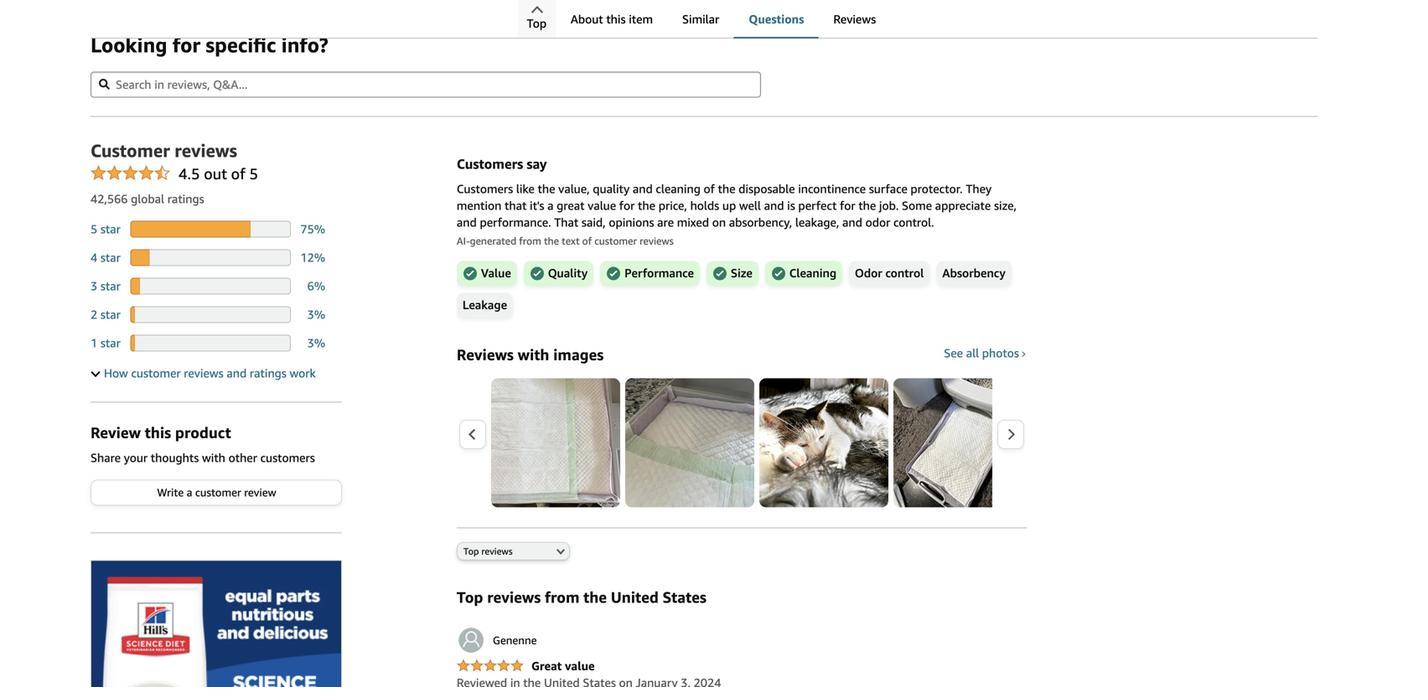 Task type: describe. For each thing, give the bounding box(es) containing it.
3
[[91, 279, 97, 293]]

customers like the value, quality and cleaning of the disposable incontinence surface protector. they mention that it's a great value for the price, holds up well and is perfect for the job. some appreciate size, and performance. that said, opinions are mixed on absorbency, leakage, and odor control. ai-generated from the text of customer reviews
[[457, 182, 1017, 247]]

3% for 2 star
[[307, 308, 325, 321]]

star for 2 star
[[100, 308, 121, 321]]

and right quality
[[633, 182, 653, 196]]

progress bar for 5 star
[[130, 221, 291, 238]]

great value
[[531, 659, 595, 673]]

1 vertical spatial a
[[187, 486, 192, 499]]

cleaning button
[[765, 261, 842, 286]]

reviews for top reviews from the united states
[[487, 588, 541, 606]]

like
[[516, 182, 535, 196]]

product
[[175, 424, 231, 442]]

the up up
[[718, 182, 736, 196]]

progress bar for 1 star
[[130, 335, 291, 352]]

well
[[739, 199, 761, 212]]

star for 3 star
[[100, 279, 121, 293]]

customer
[[91, 140, 170, 161]]

review
[[91, 424, 141, 442]]

info?
[[281, 33, 328, 57]]

quality
[[593, 182, 630, 196]]

odor
[[855, 266, 882, 281]]

1 vertical spatial value
[[565, 659, 595, 673]]

states
[[663, 588, 707, 606]]

images
[[553, 346, 604, 364]]

a inside customers like the value, quality and cleaning of the disposable incontinence surface protector. they mention that it's a great value for the price, holds up well and is perfect for the job. some appreciate size, and performance. that said, opinions are mixed on absorbency, leakage, and odor control. ai-generated from the text of customer reviews
[[547, 199, 554, 212]]

see all photos link
[[944, 346, 1027, 360]]

top for top
[[527, 16, 547, 30]]

it's
[[530, 199, 544, 212]]

specific
[[206, 33, 276, 57]]

3 star link
[[91, 279, 121, 293]]

control.
[[894, 215, 934, 229]]

reviews inside dropdown button
[[184, 366, 224, 380]]

looking for specific info?
[[91, 33, 328, 57]]

3% link for 2 star
[[307, 308, 325, 321]]

how customer reviews and ratings work
[[104, 366, 316, 380]]

star for 5 star
[[100, 222, 121, 236]]

your
[[124, 451, 148, 465]]

0 horizontal spatial of
[[231, 165, 245, 183]]

leakage button
[[457, 293, 513, 318]]

previous image
[[468, 428, 477, 441]]

quality
[[548, 266, 588, 281]]

performance.
[[480, 215, 551, 229]]

item
[[629, 12, 653, 26]]

generated
[[470, 235, 516, 247]]

1 horizontal spatial with
[[518, 346, 549, 364]]

all
[[966, 346, 979, 360]]

value
[[481, 266, 511, 281]]

other
[[228, 451, 257, 465]]

5 star link
[[91, 222, 121, 236]]

and left "odor"
[[842, 215, 862, 229]]

great value link
[[457, 659, 595, 674]]

cleaning
[[656, 182, 701, 196]]

1 vertical spatial with
[[202, 451, 225, 465]]

write
[[157, 486, 184, 499]]

top reviews element
[[91, 116, 1408, 687]]

protector.
[[911, 182, 963, 196]]

thoughts
[[151, 451, 199, 465]]

4
[[91, 251, 97, 264]]

quality button
[[524, 261, 594, 286]]

3 star
[[91, 279, 121, 293]]

genenne
[[493, 634, 537, 647]]

cleaning
[[789, 266, 837, 281]]

top for top reviews from the united states
[[457, 588, 483, 606]]

expand image
[[91, 368, 100, 377]]

size
[[731, 266, 753, 281]]

great
[[531, 659, 562, 673]]

ratings inside dropdown button
[[250, 366, 287, 380]]

42,566 global ratings
[[91, 192, 204, 206]]

customer inside dropdown button
[[131, 366, 181, 380]]

reviews for reviews with images
[[457, 346, 514, 364]]

ai-
[[457, 235, 470, 247]]

the up "odor"
[[859, 199, 876, 212]]

1 star
[[91, 336, 121, 350]]

they
[[966, 182, 992, 196]]

reviews with images
[[457, 346, 604, 364]]

0 vertical spatial 5
[[249, 165, 258, 183]]

opinions
[[609, 215, 654, 229]]

holds
[[690, 199, 719, 212]]

absorbency,
[[729, 215, 792, 229]]

incontinence
[[798, 182, 866, 196]]

about this item
[[571, 12, 653, 26]]

1 horizontal spatial customer
[[195, 486, 241, 499]]

4.5
[[179, 165, 200, 183]]

that
[[505, 199, 527, 212]]

1 horizontal spatial of
[[582, 235, 592, 247]]

and left is
[[764, 199, 784, 212]]

3% link for 1 star
[[307, 336, 325, 350]]

value button
[[457, 261, 517, 286]]

see all photos
[[944, 346, 1019, 360]]

reviews inside customers like the value, quality and cleaning of the disposable incontinence surface protector. they mention that it's a great value for the price, holds up well and is perfect for the job. some appreciate size, and performance. that said, opinions are mixed on absorbency, leakage, and odor control. ai-generated from the text of customer reviews
[[640, 235, 674, 247]]

some
[[902, 199, 932, 212]]

mention
[[457, 199, 502, 212]]

list inside top reviews "element"
[[491, 378, 1408, 508]]

size,
[[994, 199, 1017, 212]]

value inside customers like the value, quality and cleaning of the disposable incontinence surface protector. they mention that it's a great value for the price, holds up well and is perfect for the job. some appreciate size, and performance. that said, opinions are mixed on absorbency, leakage, and odor control. ai-generated from the text of customer reviews
[[588, 199, 616, 212]]

Search in reviews, Q&A... search field
[[91, 72, 761, 98]]

2 star
[[91, 308, 121, 321]]

size button
[[707, 261, 758, 286]]

out
[[204, 165, 227, 183]]

0 horizontal spatial 5
[[91, 222, 97, 236]]

top for top reviews
[[463, 546, 479, 557]]

absorbency button
[[937, 261, 1012, 286]]

perfect
[[798, 199, 837, 212]]

great
[[557, 199, 585, 212]]



Task type: vqa. For each thing, say whether or not it's contained in the screenshot.
group
no



Task type: locate. For each thing, give the bounding box(es) containing it.
star right 4
[[100, 251, 121, 264]]

1 horizontal spatial for
[[619, 199, 635, 212]]

0 vertical spatial customer
[[595, 235, 637, 247]]

1 3% from the top
[[307, 308, 325, 321]]

star up the 4 star
[[100, 222, 121, 236]]

for down incontinence
[[840, 199, 855, 212]]

review this product
[[91, 424, 231, 442]]

5 right out at the top
[[249, 165, 258, 183]]

0 horizontal spatial a
[[187, 486, 192, 499]]

0 vertical spatial with
[[518, 346, 549, 364]]

4 star from the top
[[100, 308, 121, 321]]

share
[[91, 451, 121, 465]]

about
[[571, 12, 603, 26]]

this
[[606, 12, 626, 26], [145, 424, 171, 442]]

star for 4 star
[[100, 251, 121, 264]]

the up opinions
[[638, 199, 656, 212]]

that
[[554, 215, 579, 229]]

0 horizontal spatial for
[[173, 33, 200, 57]]

photos
[[982, 346, 1019, 360]]

5 star from the top
[[100, 336, 121, 350]]

0 horizontal spatial this
[[145, 424, 171, 442]]

odor
[[866, 215, 890, 229]]

0 vertical spatial ratings
[[167, 192, 204, 206]]

0 horizontal spatial with
[[202, 451, 225, 465]]

and up the ai-
[[457, 215, 477, 229]]

3% link down 6%
[[307, 308, 325, 321]]

reviews right questions
[[834, 12, 876, 26]]

progress bar
[[130, 221, 291, 238], [130, 249, 291, 266], [130, 278, 291, 295], [130, 306, 291, 323], [130, 335, 291, 352]]

questions
[[749, 12, 804, 26]]

search image
[[99, 79, 110, 90]]

12% link
[[300, 251, 325, 264]]

reviews down leakage
[[457, 346, 514, 364]]

0 vertical spatial top
[[527, 16, 547, 30]]

are
[[657, 215, 674, 229]]

5 up 4
[[91, 222, 97, 236]]

1 customers from the top
[[457, 156, 523, 172]]

appreciate
[[935, 199, 991, 212]]

reviews up genenne
[[487, 588, 541, 606]]

1 vertical spatial reviews
[[457, 346, 514, 364]]

say
[[527, 156, 547, 172]]

4.5 out of 5
[[179, 165, 258, 183]]

1 vertical spatial customer
[[131, 366, 181, 380]]

of right out at the top
[[231, 165, 245, 183]]

4 star link
[[91, 251, 121, 264]]

genenne link
[[457, 626, 537, 655]]

star right 1 at the left
[[100, 336, 121, 350]]

for left specific
[[173, 33, 200, 57]]

customer down "share your thoughts with other customers"
[[195, 486, 241, 499]]

1 horizontal spatial from
[[545, 588, 580, 606]]

job.
[[879, 199, 899, 212]]

value
[[588, 199, 616, 212], [565, 659, 595, 673]]

2 star from the top
[[100, 251, 121, 264]]

6% link
[[307, 279, 325, 293]]

this left item
[[606, 12, 626, 26]]

share your thoughts with other customers
[[91, 451, 315, 465]]

ratings
[[167, 192, 204, 206], [250, 366, 287, 380]]

of up holds
[[704, 182, 715, 196]]

performance
[[625, 266, 694, 281]]

customer inside customers like the value, quality and cleaning of the disposable incontinence surface protector. they mention that it's a great value for the price, holds up well and is perfect for the job. some appreciate size, and performance. that said, opinions are mixed on absorbency, leakage, and odor control. ai-generated from the text of customer reviews
[[595, 235, 637, 247]]

from
[[519, 235, 541, 247], [545, 588, 580, 606]]

1 vertical spatial 3%
[[307, 336, 325, 350]]

the left "text" on the left
[[544, 235, 559, 247]]

3 progress bar from the top
[[130, 278, 291, 295]]

absorbency
[[942, 266, 1006, 281]]

5 progress bar from the top
[[130, 335, 291, 352]]

star for 1 star
[[100, 336, 121, 350]]

1 vertical spatial customers
[[457, 182, 513, 196]]

reviews for customer reviews
[[175, 140, 237, 161]]

up
[[722, 199, 736, 212]]

and left 'work'
[[227, 366, 247, 380]]

with down product in the left bottom of the page
[[202, 451, 225, 465]]

leakage
[[463, 298, 507, 313]]

of right "text" on the left
[[582, 235, 592, 247]]

2 horizontal spatial customer
[[595, 235, 637, 247]]

similar
[[682, 12, 719, 26]]

see
[[944, 346, 963, 360]]

disposable
[[739, 182, 795, 196]]

0 horizontal spatial ratings
[[167, 192, 204, 206]]

customer down opinions
[[595, 235, 637, 247]]

0 vertical spatial 3%
[[307, 308, 325, 321]]

progress bar for 2 star
[[130, 306, 291, 323]]

mixed
[[677, 215, 709, 229]]

from down dropdown icon in the left of the page
[[545, 588, 580, 606]]

2
[[91, 308, 97, 321]]

0 vertical spatial from
[[519, 235, 541, 247]]

1 vertical spatial ratings
[[250, 366, 287, 380]]

price,
[[659, 199, 687, 212]]

with left the images
[[518, 346, 549, 364]]

1 horizontal spatial a
[[547, 199, 554, 212]]

value up said,
[[588, 199, 616, 212]]

6%
[[307, 279, 325, 293]]

2 progress bar from the top
[[130, 249, 291, 266]]

customers
[[457, 156, 523, 172], [457, 182, 513, 196]]

reviews down the are
[[640, 235, 674, 247]]

surface
[[869, 182, 908, 196]]

1 horizontal spatial 5
[[249, 165, 258, 183]]

2 3% from the top
[[307, 336, 325, 350]]

1 vertical spatial 3% link
[[307, 336, 325, 350]]

list
[[491, 378, 1408, 508]]

from inside customers like the value, quality and cleaning of the disposable incontinence surface protector. they mention that it's a great value for the price, holds up well and is perfect for the job. some appreciate size, and performance. that said, opinions are mixed on absorbency, leakage, and odor control. ai-generated from the text of customer reviews
[[519, 235, 541, 247]]

a right write on the bottom of page
[[187, 486, 192, 499]]

0 horizontal spatial customer
[[131, 366, 181, 380]]

a right the it's
[[547, 199, 554, 212]]

1 progress bar from the top
[[130, 221, 291, 238]]

reviews left dropdown icon in the left of the page
[[481, 546, 513, 557]]

this inside top reviews "element"
[[145, 424, 171, 442]]

progress bar for 4 star
[[130, 249, 291, 266]]

top reviews from the united states
[[457, 588, 707, 606]]

on
[[712, 215, 726, 229]]

this for about
[[606, 12, 626, 26]]

how
[[104, 366, 128, 380]]

for up opinions
[[619, 199, 635, 212]]

reviews up out at the top
[[175, 140, 237, 161]]

reviews for top reviews
[[481, 546, 513, 557]]

1 horizontal spatial ratings
[[250, 366, 287, 380]]

dropdown image
[[557, 548, 565, 555]]

leakage,
[[795, 215, 839, 229]]

customers for customers like the value, quality and cleaning of the disposable incontinence surface protector. they mention that it's a great value for the price, holds up well and is perfect for the job. some appreciate size, and performance. that said, opinions are mixed on absorbency, leakage, and odor control. ai-generated from the text of customer reviews
[[457, 182, 513, 196]]

0 horizontal spatial reviews
[[457, 346, 514, 364]]

12%
[[300, 251, 325, 264]]

4 star
[[91, 251, 121, 264]]

ratings down 4.5
[[167, 192, 204, 206]]

review
[[244, 486, 276, 499]]

reviews inside "element"
[[457, 346, 514, 364]]

1 vertical spatial 5
[[91, 222, 97, 236]]

3 star from the top
[[100, 279, 121, 293]]

3%
[[307, 308, 325, 321], [307, 336, 325, 350]]

3% for 1 star
[[307, 336, 325, 350]]

0 vertical spatial a
[[547, 199, 554, 212]]

of
[[231, 165, 245, 183], [704, 182, 715, 196], [582, 235, 592, 247]]

is
[[787, 199, 795, 212]]

customers
[[260, 451, 315, 465]]

star right 3
[[100, 279, 121, 293]]

the up the it's
[[538, 182, 555, 196]]

3% up 'work'
[[307, 336, 325, 350]]

customer reviews
[[91, 140, 237, 161]]

top reviews
[[463, 546, 513, 557]]

global
[[131, 192, 164, 206]]

this up thoughts
[[145, 424, 171, 442]]

2 star link
[[91, 308, 121, 321]]

2 horizontal spatial for
[[840, 199, 855, 212]]

text
[[562, 235, 580, 247]]

1 vertical spatial from
[[545, 588, 580, 606]]

42,566
[[91, 192, 128, 206]]

the left united
[[584, 588, 607, 606]]

top
[[527, 16, 547, 30], [463, 546, 479, 557], [457, 588, 483, 606]]

united
[[611, 588, 659, 606]]

said,
[[582, 215, 606, 229]]

0 vertical spatial value
[[588, 199, 616, 212]]

75% link
[[300, 222, 325, 236]]

this for review
[[145, 424, 171, 442]]

work
[[290, 366, 316, 380]]

customers for customers say
[[457, 156, 523, 172]]

5
[[249, 165, 258, 183], [91, 222, 97, 236]]

reviews for reviews
[[834, 12, 876, 26]]

1 3% link from the top
[[307, 308, 325, 321]]

reviews up product in the left bottom of the page
[[184, 366, 224, 380]]

3% link up 'work'
[[307, 336, 325, 350]]

odor control
[[855, 266, 924, 281]]

1 horizontal spatial this
[[606, 12, 626, 26]]

2 3% link from the top
[[307, 336, 325, 350]]

odor control button
[[849, 261, 930, 286]]

4 progress bar from the top
[[130, 306, 291, 323]]

1
[[91, 336, 97, 350]]

ratings left 'work'
[[250, 366, 287, 380]]

customer right the how
[[131, 366, 181, 380]]

2 customers from the top
[[457, 182, 513, 196]]

0 vertical spatial this
[[606, 12, 626, 26]]

customer
[[595, 235, 637, 247], [131, 366, 181, 380], [195, 486, 241, 499]]

0 vertical spatial customers
[[457, 156, 523, 172]]

1 horizontal spatial reviews
[[834, 12, 876, 26]]

next image
[[1007, 428, 1016, 441]]

write a customer review link
[[91, 481, 341, 505]]

customers say
[[457, 156, 547, 172]]

value right great
[[565, 659, 595, 673]]

progress bar for 3 star
[[130, 278, 291, 295]]

0 vertical spatial reviews
[[834, 12, 876, 26]]

from down performance. at the top left of the page
[[519, 235, 541, 247]]

control
[[885, 266, 924, 281]]

customers inside customers like the value, quality and cleaning of the disposable incontinence surface protector. they mention that it's a great value for the price, holds up well and is perfect for the job. some appreciate size, and performance. that said, opinions are mixed on absorbency, leakage, and odor control. ai-generated from the text of customer reviews
[[457, 182, 513, 196]]

0 horizontal spatial from
[[519, 235, 541, 247]]

1 star from the top
[[100, 222, 121, 236]]

0 vertical spatial 3% link
[[307, 308, 325, 321]]

1 vertical spatial top
[[463, 546, 479, 557]]

and inside how customer reviews and ratings work dropdown button
[[227, 366, 247, 380]]

performance button
[[600, 261, 700, 286]]

1 vertical spatial this
[[145, 424, 171, 442]]

2 horizontal spatial of
[[704, 182, 715, 196]]

the
[[538, 182, 555, 196], [718, 182, 736, 196], [638, 199, 656, 212], [859, 199, 876, 212], [544, 235, 559, 247], [584, 588, 607, 606]]

star right 2
[[100, 308, 121, 321]]

2 vertical spatial customer
[[195, 486, 241, 499]]

1 star link
[[91, 336, 121, 350]]

2 vertical spatial top
[[457, 588, 483, 606]]

3% down 6%
[[307, 308, 325, 321]]



